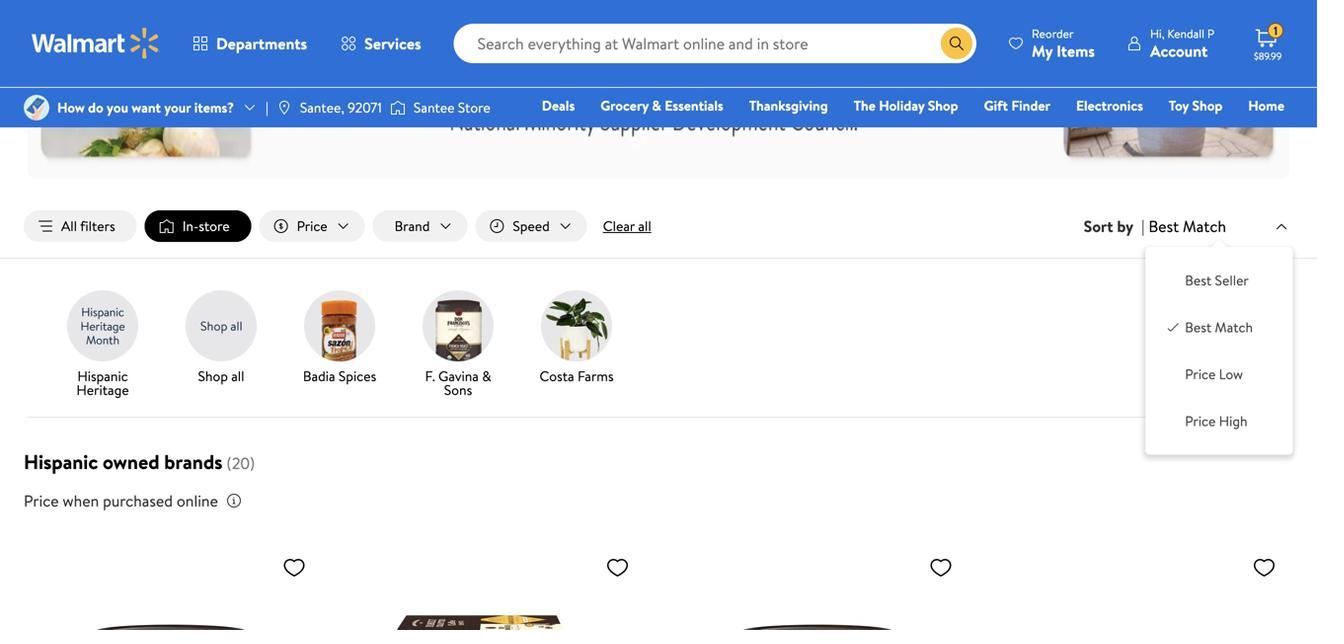 Task type: describe. For each thing, give the bounding box(es) containing it.
all filters
[[61, 216, 115, 236]]

hispanic for heritage
[[77, 366, 128, 386]]

& inside the f. gavina & sons
[[482, 366, 491, 386]]

hispanic heritage link
[[51, 290, 154, 401]]

my
[[1032, 40, 1053, 62]]

1 horizontal spatial &
[[652, 96, 662, 115]]

gift finder link
[[975, 95, 1060, 116]]

holiday
[[879, 96, 925, 115]]

brand
[[395, 216, 430, 236]]

92071
[[348, 98, 382, 117]]

how do you want your items?
[[57, 98, 234, 117]]

$89.99
[[1254, 49, 1282, 63]]

p
[[1208, 25, 1215, 42]]

services
[[364, 33, 421, 54]]

one debit
[[1133, 123, 1200, 143]]

1 horizontal spatial shop
[[928, 96, 958, 115]]

debit
[[1166, 123, 1200, 143]]

santee store
[[414, 98, 491, 117]]

do
[[88, 98, 103, 117]]

costa farms link
[[525, 290, 628, 387]]

santee, 92071
[[300, 98, 382, 117]]

clear
[[603, 216, 635, 236]]

badia spices image
[[304, 290, 375, 362]]

2 horizontal spatial shop
[[1192, 96, 1223, 115]]

f. gavina & sons link
[[407, 290, 510, 401]]

owned
[[103, 448, 159, 476]]

sort by |
[[1084, 215, 1145, 237]]

f.
[[425, 366, 435, 386]]

kendall
[[1168, 25, 1205, 42]]

price when purchased online
[[24, 490, 218, 512]]

all for clear all
[[638, 216, 651, 236]]

reorder my items
[[1032, 25, 1095, 62]]

low
[[1219, 365, 1243, 384]]

2 vertical spatial best
[[1185, 318, 1212, 337]]

add to favorites list, don francisco's coffee vanilla nut, medium roast, ground coffee, 12 oz image
[[929, 555, 953, 580]]

don francisco's coffee vanilla nut, medium roast, ground coffee, 12 oz image
[[674, 547, 961, 630]]

items
[[1057, 40, 1095, 62]]

home fashion
[[986, 96, 1285, 143]]

all for shop all
[[231, 366, 244, 386]]

 image for how do you want your items?
[[24, 95, 49, 120]]

home link
[[1240, 95, 1294, 116]]

best inside dropdown button
[[1149, 215, 1179, 237]]

1 vertical spatial best match
[[1185, 318, 1253, 337]]

price high
[[1185, 412, 1248, 431]]

clear all
[[603, 216, 651, 236]]

f. gavina & sons image
[[423, 290, 494, 362]]

hi,
[[1150, 25, 1165, 42]]

the holiday shop
[[854, 96, 958, 115]]

departments
[[216, 33, 307, 54]]

in-store button
[[145, 210, 251, 242]]

sort and filter section element
[[0, 195, 1317, 258]]

you
[[107, 98, 128, 117]]

badia spices
[[303, 366, 376, 386]]

1 vertical spatial best
[[1185, 271, 1212, 290]]

electronics link
[[1067, 95, 1152, 116]]

hispanic heritage image
[[67, 290, 138, 362]]

gavina
[[438, 366, 479, 386]]

grocery & essentials link
[[592, 95, 732, 116]]

shop all image
[[186, 290, 257, 362]]

thanksgiving link
[[740, 95, 837, 116]]

one
[[1133, 123, 1163, 143]]

speed button
[[475, 210, 587, 242]]

home
[[1249, 96, 1285, 115]]

add to favorites list, razbaby razbuddy teether holder - detachable razberry teether tan 0m+ - sloth image
[[1253, 555, 1276, 580]]

shop all
[[198, 366, 244, 386]]

how
[[57, 98, 85, 117]]

0 horizontal spatial shop
[[198, 366, 228, 386]]

all filters button
[[24, 210, 137, 242]]

legal information image
[[226, 493, 242, 509]]

in-store
[[182, 216, 230, 236]]

Search search field
[[454, 24, 977, 63]]

gift
[[984, 96, 1008, 115]]

the holiday shop link
[[845, 95, 967, 116]]

0 vertical spatial |
[[266, 98, 268, 117]]

search icon image
[[949, 36, 965, 51]]

 image for santee, 92071
[[276, 100, 292, 116]]

shop all link
[[170, 290, 273, 387]]

match inside option group
[[1215, 318, 1253, 337]]

brands
[[164, 448, 223, 476]]

badia spices link
[[288, 290, 391, 387]]



Task type: vqa. For each thing, say whether or not it's contained in the screenshot.
Hi, Kendall P Account
yes



Task type: locate. For each thing, give the bounding box(es) containing it.
speed
[[513, 216, 550, 236]]

deals
[[542, 96, 575, 115]]

hi, kendall p account
[[1150, 25, 1215, 62]]

1 horizontal spatial |
[[1142, 215, 1145, 237]]

price
[[297, 216, 328, 236], [1185, 365, 1216, 384], [1185, 412, 1216, 431], [24, 490, 59, 512]]

 image left how
[[24, 95, 49, 120]]

price for price
[[297, 216, 328, 236]]

 image left santee,
[[276, 100, 292, 116]]

gift finder
[[984, 96, 1051, 115]]

your
[[164, 98, 191, 117]]

&
[[652, 96, 662, 115], [482, 366, 491, 386]]

0 vertical spatial hispanic
[[77, 366, 128, 386]]

services button
[[324, 20, 438, 67]]

sons
[[444, 380, 472, 400]]

price inside price "dropdown button"
[[297, 216, 328, 236]]

1 vertical spatial |
[[1142, 215, 1145, 237]]

price for price low
[[1185, 365, 1216, 384]]

registry
[[1057, 123, 1108, 143]]

0 vertical spatial match
[[1183, 215, 1227, 237]]

1 vertical spatial hispanic
[[24, 448, 98, 476]]

| inside sort and filter section 'element'
[[1142, 215, 1145, 237]]

1 horizontal spatial  image
[[276, 100, 292, 116]]

all inside button
[[638, 216, 651, 236]]

0 horizontal spatial  image
[[24, 95, 49, 120]]

account
[[1150, 40, 1208, 62]]

0 vertical spatial &
[[652, 96, 662, 115]]

finder
[[1012, 96, 1051, 115]]

seller
[[1215, 271, 1249, 290]]

 image
[[24, 95, 49, 120], [276, 100, 292, 116]]

high
[[1219, 412, 1248, 431]]

best left seller
[[1185, 271, 1212, 290]]

in-
[[182, 216, 199, 236]]

items?
[[194, 98, 234, 117]]

match up best seller
[[1183, 215, 1227, 237]]

walmart image
[[32, 28, 160, 59]]

1
[[1274, 22, 1278, 39]]

best match right best match radio
[[1185, 318, 1253, 337]]

shop right toy
[[1192, 96, 1223, 115]]

walmart+
[[1226, 123, 1285, 143]]

costa
[[540, 366, 574, 386]]

filters
[[80, 216, 115, 236]]

| right by
[[1142, 215, 1145, 237]]

1 vertical spatial match
[[1215, 318, 1253, 337]]

fashion link
[[977, 122, 1041, 144]]

best match button
[[1145, 213, 1294, 239]]

price left high
[[1185, 412, 1216, 431]]

price low
[[1185, 365, 1243, 384]]

1 horizontal spatial all
[[638, 216, 651, 236]]

(20)
[[227, 452, 255, 474]]

want
[[132, 98, 161, 117]]

store
[[458, 98, 491, 117]]

spices
[[339, 366, 376, 386]]

essentials
[[665, 96, 724, 115]]

shop right the holiday
[[928, 96, 958, 115]]

shop down the shop all image
[[198, 366, 228, 386]]

|
[[266, 98, 268, 117], [1142, 215, 1145, 237]]

sort
[[1084, 215, 1113, 237]]

online
[[177, 490, 218, 512]]

fashion
[[986, 123, 1032, 143]]

don francisco's coffee 100% colombia supremo, ground coffee, medium roast, 12 oz image
[[28, 547, 314, 630]]

0 vertical spatial best match
[[1149, 215, 1227, 237]]

all right clear
[[638, 216, 651, 236]]

grocery
[[601, 96, 649, 115]]

price for price when purchased online
[[24, 490, 59, 512]]

hispanic heritage
[[76, 366, 129, 400]]

option group
[[1162, 263, 1277, 439]]

| right items?
[[266, 98, 268, 117]]

& right gavina
[[482, 366, 491, 386]]

best right by
[[1149, 215, 1179, 237]]

purchased
[[103, 490, 173, 512]]

0 vertical spatial all
[[638, 216, 651, 236]]

electronics
[[1076, 96, 1143, 115]]

best seller
[[1185, 271, 1249, 290]]

match down seller
[[1215, 318, 1253, 337]]

& right grocery
[[652, 96, 662, 115]]

best
[[1149, 215, 1179, 237], [1185, 271, 1212, 290], [1185, 318, 1212, 337]]

option group containing best seller
[[1162, 263, 1277, 439]]

hispanic up when
[[24, 448, 98, 476]]

the
[[854, 96, 876, 115]]

price right store
[[297, 216, 328, 236]]

Best Match radio
[[1166, 318, 1181, 334]]

one debit link
[[1125, 122, 1209, 144]]

heritage
[[76, 380, 129, 400]]

santee
[[414, 98, 455, 117]]

costa farms
[[540, 366, 614, 386]]

0 horizontal spatial &
[[482, 366, 491, 386]]

walmart+ link
[[1217, 122, 1294, 144]]

all down the shop all image
[[231, 366, 244, 386]]

don francisco's coffee hawaiian hazelnut flavored medium roast k-cup compatible coffee pods, 24 ct image
[[351, 547, 637, 630]]

price for price high
[[1185, 412, 1216, 431]]

all
[[638, 216, 651, 236], [231, 366, 244, 386]]

departments button
[[176, 20, 324, 67]]

registry link
[[1048, 122, 1117, 144]]

0 horizontal spatial |
[[266, 98, 268, 117]]

price left when
[[24, 490, 59, 512]]

match inside best match dropdown button
[[1183, 215, 1227, 237]]

match
[[1183, 215, 1227, 237], [1215, 318, 1253, 337]]

price button
[[259, 210, 365, 242]]

by
[[1117, 215, 1134, 237]]

best match up best seller
[[1149, 215, 1227, 237]]

1 vertical spatial &
[[482, 366, 491, 386]]

price left low
[[1185, 365, 1216, 384]]

when
[[63, 490, 99, 512]]

deals link
[[533, 95, 584, 116]]

farms
[[578, 366, 614, 386]]

1 vertical spatial all
[[231, 366, 244, 386]]

add to favorites list, don francisco's coffee 100% colombia supremo, ground coffee, medium roast, 12 oz image
[[282, 555, 306, 580]]

Walmart Site-Wide search field
[[454, 24, 977, 63]]

hispanic-owned. at least 51% ownership, certified by the national minority supplier development council. image
[[28, 0, 1290, 179]]

santee,
[[300, 98, 344, 117]]

best right best match radio
[[1185, 318, 1212, 337]]

0 vertical spatial best
[[1149, 215, 1179, 237]]

best match
[[1149, 215, 1227, 237], [1185, 318, 1253, 337]]

thanksgiving
[[749, 96, 828, 115]]

all
[[61, 216, 77, 236]]

costa farms image
[[541, 290, 612, 362]]

hispanic inside hispanic heritage
[[77, 366, 128, 386]]

clear all button
[[595, 210, 659, 242]]

store
[[199, 216, 230, 236]]

reorder
[[1032, 25, 1074, 42]]

hispanic down hispanic heritage image
[[77, 366, 128, 386]]

brand button
[[373, 210, 467, 242]]

best match inside dropdown button
[[1149, 215, 1227, 237]]

hispanic for owned
[[24, 448, 98, 476]]

razbaby razbuddy teether holder - detachable razberry teether tan 0m+ - sloth image
[[998, 547, 1284, 630]]

toy shop link
[[1160, 95, 1232, 116]]

f. gavina & sons
[[425, 366, 491, 400]]

0 horizontal spatial all
[[231, 366, 244, 386]]

add to favorites list, don francisco's coffee hawaiian hazelnut flavored medium roast k-cup compatible coffee pods, 24 ct image
[[606, 555, 630, 580]]

 image
[[390, 98, 406, 118]]



